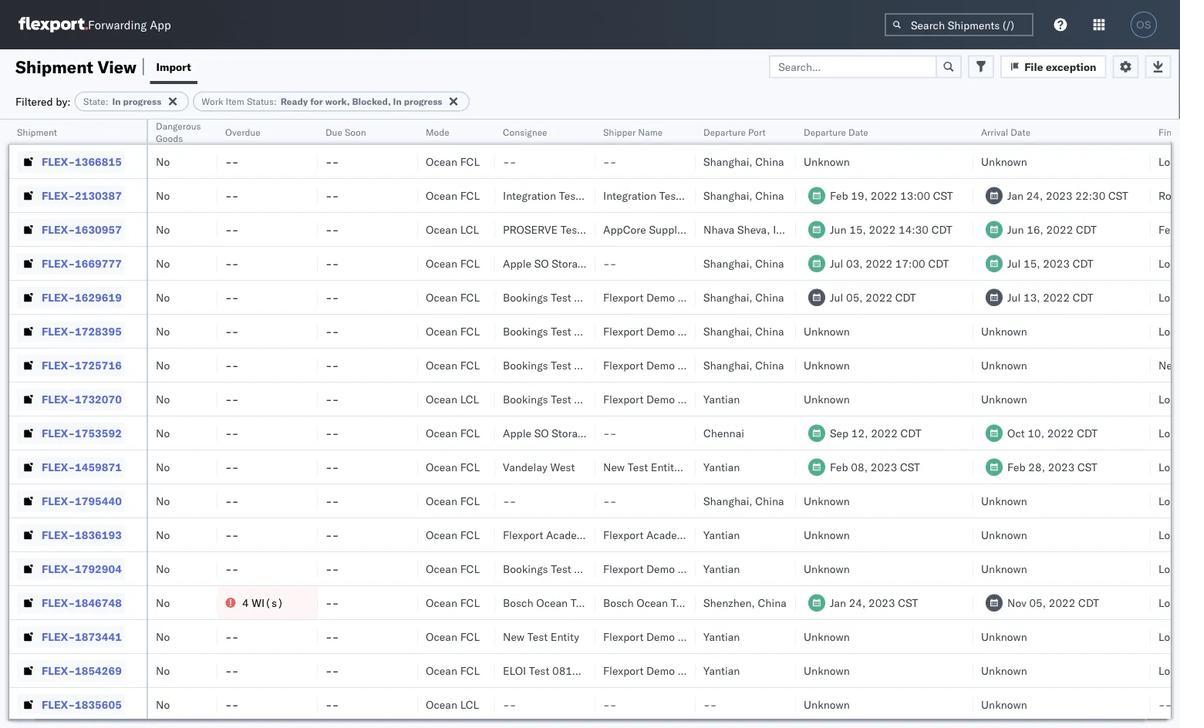 Task type: describe. For each thing, give the bounding box(es) containing it.
flex-1669777 button
[[17, 253, 125, 274]]

resize handle column header for arrival date
[[1133, 120, 1151, 728]]

test for flex-1725716
[[551, 358, 571, 372]]

storage for chennai
[[552, 426, 589, 440]]

view
[[98, 56, 137, 77]]

2
[[683, 460, 689, 474]]

resize handle column header for consignee
[[577, 120, 596, 728]]

flex-1854269 button
[[17, 660, 125, 682]]

1630957
[[75, 223, 122, 236]]

15, for jul
[[1024, 257, 1041, 270]]

1 bosch ocean test from the left
[[503, 596, 591, 609]]

shanghai, china for flex-1728395
[[704, 324, 784, 338]]

co. for 1732070
[[719, 392, 734, 406]]

ltd
[[686, 223, 701, 236]]

item
[[226, 96, 244, 107]]

16,
[[1027, 223, 1044, 236]]

ltd.
[[723, 528, 742, 542]]

flex-1725716 button
[[17, 355, 125, 376]]

ocean for 1873441
[[426, 630, 457, 643]]

final 
[[1159, 126, 1180, 138]]

feb 08, 2023 cst
[[830, 460, 920, 474]]

1 : from the left
[[105, 96, 108, 107]]

1 bosch from the left
[[503, 596, 534, 609]]

flex-1792904 button
[[17, 558, 125, 580]]

not for shanghai, china
[[617, 257, 639, 270]]

bookings for flex-1725716
[[503, 358, 548, 372]]

flex-1873441
[[42, 630, 122, 643]]

1459871
[[75, 460, 122, 474]]

new test entity
[[503, 630, 579, 643]]

exception
[[1046, 60, 1097, 73]]

jan for jan 24, 2023 cst
[[830, 596, 846, 609]]

nhava
[[704, 223, 735, 236]]

nov 05, 2022 cdt
[[1008, 596, 1099, 609]]

shipper inside shipper name button
[[603, 126, 636, 138]]

ocean fcl for flex-1753592
[[426, 426, 480, 440]]

no for flex-1795440
[[156, 494, 170, 508]]

08,
[[851, 460, 868, 474]]

sep 12, 2022 cdt
[[830, 426, 922, 440]]

bookings for flex-1792904
[[503, 562, 548, 576]]

4 resize handle column header from the left
[[400, 120, 418, 728]]

1669777
[[75, 257, 122, 270]]

2 progress from the left
[[404, 96, 442, 107]]

china for flex-1669777
[[756, 257, 784, 270]]

academy for (sz)
[[646, 528, 691, 542]]

os
[[1137, 19, 1152, 30]]

chennai
[[704, 426, 744, 440]]

no for flex-1873441
[[156, 630, 170, 643]]

flex- for 1630957
[[42, 223, 75, 236]]

14:30
[[899, 223, 929, 236]]

demo for 1732070
[[646, 392, 675, 406]]

blocked,
[[352, 96, 391, 107]]

feb for feb 19, 2022 13:00 cst
[[830, 189, 848, 202]]

co. for 1854269
[[719, 664, 734, 677]]

new for new test entity
[[503, 630, 525, 643]]

consignee inside button
[[503, 126, 547, 138]]

flex-1846748 button
[[17, 592, 125, 614]]

appcore
[[603, 223, 646, 236]]

vandelay
[[503, 460, 548, 474]]

dangerous
[[156, 120, 201, 132]]

flexport demo shipper co. for 1725716
[[603, 358, 734, 372]]

jul 03, 2022 17:00 cdt
[[830, 257, 949, 270]]

los a for 1836193
[[1159, 528, 1180, 542]]

file
[[1025, 60, 1044, 73]]

2022 for oct 10, 2022 cdt
[[1048, 426, 1074, 440]]

no for flex-2130387
[[156, 189, 170, 202]]

1629619
[[75, 290, 122, 304]]

arrival date
[[981, 126, 1031, 138]]

feb 28, 2023 cst
[[1008, 460, 1098, 474]]

los a for 1669777
[[1159, 257, 1180, 270]]

flex-1732070 button
[[17, 388, 125, 410]]

feb 19, 2022 13:00 cst
[[830, 189, 953, 202]]

flexport for 1873441
[[603, 630, 644, 643]]

shanghai, china for flex-1629619
[[704, 290, 784, 304]]

shanghai, for flex-1725716
[[704, 358, 753, 372]]

shipper name button
[[596, 123, 680, 138]]

3 resize handle column header from the left
[[299, 120, 318, 728]]

arrival
[[981, 126, 1009, 138]]

4 wi(s)
[[242, 596, 284, 609]]

081801
[[552, 664, 593, 677]]

work
[[202, 96, 223, 107]]

13,
[[1024, 290, 1041, 304]]

shipment button
[[9, 123, 131, 138]]

shanghai, for flex-1795440
[[704, 494, 753, 508]]

1 progress from the left
[[123, 96, 161, 107]]

flex-1629619 button
[[17, 287, 125, 308]]

2023 for feb 28, 2023 cst
[[1048, 460, 1075, 474]]

test for flex-1629619
[[551, 290, 571, 304]]

flex-1366815 button
[[17, 151, 125, 172]]

4
[[242, 596, 249, 609]]

1792904
[[75, 562, 122, 576]]

account
[[584, 223, 625, 236]]

departure for departure date
[[804, 126, 846, 138]]

(us)
[[594, 528, 622, 542]]

shipment for shipment
[[17, 126, 57, 138]]

bookings for flex-1728395
[[503, 324, 548, 338]]

consignee for flex-1728395
[[574, 324, 626, 338]]

shipper for flex-1854269
[[678, 664, 716, 677]]

app
[[150, 17, 171, 32]]

ocean lcl for -
[[426, 698, 479, 711]]

test for flex-1630957
[[561, 223, 581, 236]]

a for flex-1629619
[[1179, 290, 1180, 304]]

fcl for flex-1846748
[[460, 596, 480, 609]]

Search... text field
[[769, 55, 937, 78]]

mode
[[426, 126, 450, 138]]

test for flex-1728395
[[551, 324, 571, 338]]

flex-1846748
[[42, 596, 122, 609]]

17:00
[[895, 257, 926, 270]]

yantian for flex-1854269
[[704, 664, 740, 677]]

los a for 1629619
[[1159, 290, 1180, 304]]

1854269
[[75, 664, 122, 677]]

flex-1629619
[[42, 290, 122, 304]]

ocean fcl for flex-1854269
[[426, 664, 480, 677]]

flex- for 1669777
[[42, 257, 75, 270]]

flex- for 1629619
[[42, 290, 75, 304]]

19,
[[851, 189, 868, 202]]

los for flex-1792904
[[1159, 562, 1176, 576]]

by:
[[56, 95, 71, 108]]

ocean for 1629619
[[426, 290, 457, 304]]

proserve
[[503, 223, 558, 236]]

yantian for flex-1873441
[[704, 630, 740, 643]]

no for flex-1630957
[[156, 223, 170, 236]]

ocean for 1836193
[[426, 528, 457, 542]]

12,
[[852, 426, 868, 440]]

forwarding app
[[88, 17, 171, 32]]

no for flex-1854269
[[156, 664, 170, 677]]

1725716
[[75, 358, 122, 372]]

fcl for flex-1854269
[[460, 664, 480, 677]]

flex-2130387
[[42, 189, 122, 202]]

apple so storage (do not use) for chennai
[[503, 426, 669, 440]]

cdt for nov 05, 2022 cdt
[[1079, 596, 1099, 609]]

cst for feb 08, 2023 cst
[[900, 460, 920, 474]]

1835605
[[75, 698, 122, 711]]

flex-1366815
[[42, 155, 122, 168]]

los a for 1732070
[[1159, 392, 1180, 406]]

eloi test 081801
[[503, 664, 593, 677]]

departure date
[[804, 126, 869, 138]]

no for flex-1629619
[[156, 290, 170, 304]]

22:30
[[1076, 189, 1106, 202]]

no for flex-1753592
[[156, 426, 170, 440]]

os button
[[1126, 7, 1162, 42]]

flexport demo shipper co. for 1873441
[[603, 630, 734, 643]]

storage for shanghai, china
[[552, 257, 589, 270]]

resize handle column header for shipper name
[[677, 120, 696, 728]]

ocean fcl for flex-1873441
[[426, 630, 480, 643]]

ocean fcl for flex-2130387
[[426, 189, 480, 202]]

name
[[638, 126, 663, 138]]

jun 16, 2022 cdt
[[1008, 223, 1097, 236]]

flex-1630957 button
[[17, 219, 125, 240]]

fcl for flex-1629619
[[460, 290, 480, 304]]

fcl for flex-1873441
[[460, 630, 480, 643]]

1873441
[[75, 630, 122, 643]]

2022 for jun 15, 2022 14:30 cdt
[[869, 223, 896, 236]]

no for flex-1728395
[[156, 324, 170, 338]]

flex-1732070
[[42, 392, 122, 406]]

lcl for -
[[460, 698, 479, 711]]

ocean for 1854269
[[426, 664, 457, 677]]

1366815
[[75, 155, 122, 168]]

nov
[[1008, 596, 1027, 609]]

final
[[1159, 126, 1180, 138]]

flex-1728395
[[42, 324, 122, 338]]

no for flex-1836193
[[156, 528, 170, 542]]

a for flex-1854269
[[1179, 664, 1180, 677]]

flex- for 1873441
[[42, 630, 75, 643]]

1732070
[[75, 392, 122, 406]]

flex- for 1753592
[[42, 426, 75, 440]]

test for flex-1854269
[[529, 664, 550, 677]]

1 in from the left
[[112, 96, 121, 107]]

flex-1753592
[[42, 426, 122, 440]]

jan 24, 2023 cst
[[830, 596, 918, 609]]

flex-1835605 button
[[17, 694, 125, 716]]

shanghai, china for flex-1669777
[[704, 257, 784, 270]]

a for flex-1753592
[[1179, 426, 1180, 440]]



Task type: vqa. For each thing, say whether or not it's contained in the screenshot.


Task type: locate. For each thing, give the bounding box(es) containing it.
flex-1836193 button
[[17, 524, 125, 546]]

8 resize handle column header from the left
[[778, 120, 796, 728]]

05, right nov
[[1029, 596, 1046, 609]]

flexport demo shipper co. for 1854269
[[603, 664, 734, 677]]

flexport academy (us) inc.
[[503, 528, 643, 542]]

oct
[[1008, 426, 1025, 440]]

shipper
[[603, 126, 636, 138], [678, 290, 716, 304], [678, 324, 716, 338], [678, 358, 716, 372], [678, 392, 716, 406], [678, 562, 716, 576], [678, 630, 716, 643], [678, 664, 716, 677]]

import button
[[150, 49, 197, 84]]

0 vertical spatial 15,
[[850, 223, 866, 236]]

ocean for 1630957
[[426, 223, 457, 236]]

11 a from the top
[[1179, 596, 1180, 609]]

flexport for 1725716
[[603, 358, 644, 372]]

4 fcl from the top
[[460, 290, 480, 304]]

05, down 03,
[[846, 290, 863, 304]]

co. for 1728395
[[719, 324, 734, 338]]

shanghai, for flex-1629619
[[704, 290, 753, 304]]

1 horizontal spatial :
[[274, 96, 277, 107]]

0 vertical spatial (do
[[592, 257, 614, 270]]

10 flex- from the top
[[42, 460, 75, 474]]

flex- down the flex-1728395 'button'
[[42, 358, 75, 372]]

0 horizontal spatial 24,
[[849, 596, 866, 609]]

1 vertical spatial (do
[[592, 426, 614, 440]]

los for flex-1836193
[[1159, 528, 1176, 542]]

fcl for flex-2130387
[[460, 189, 480, 202]]

arrival date button
[[974, 123, 1136, 138]]

yantian for flex-1732070
[[704, 392, 740, 406]]

7 no from the top
[[156, 358, 170, 372]]

feb left 19,
[[830, 189, 848, 202]]

jul for jul 03, 2022 17:00 cdt
[[830, 257, 844, 270]]

1 ocean fcl from the top
[[426, 155, 480, 168]]

los for flex-1753592
[[1159, 426, 1176, 440]]

feb for feb 28, 2023 cst
[[1008, 460, 1026, 474]]

11 ocean fcl from the top
[[426, 562, 480, 576]]

jun left 16,
[[1008, 223, 1024, 236]]

rotte
[[1159, 189, 1180, 202]]

no
[[156, 155, 170, 168], [156, 189, 170, 202], [156, 223, 170, 236], [156, 257, 170, 270], [156, 290, 170, 304], [156, 324, 170, 338], [156, 358, 170, 372], [156, 392, 170, 406], [156, 426, 170, 440], [156, 460, 170, 474], [156, 494, 170, 508], [156, 528, 170, 542], [156, 562, 170, 576], [156, 596, 170, 609], [156, 630, 170, 643], [156, 664, 170, 677], [156, 698, 170, 711]]

8 los a from the top
[[1159, 494, 1180, 508]]

filtered
[[15, 95, 53, 108]]

flex- inside flex-1630957 'button'
[[42, 223, 75, 236]]

6 los a from the top
[[1159, 426, 1180, 440]]

1 horizontal spatial bosch ocean test
[[603, 596, 692, 609]]

shenzhen,
[[704, 596, 755, 609]]

1 horizontal spatial departure
[[804, 126, 846, 138]]

2130387
[[75, 189, 122, 202]]

2 bookings from the top
[[503, 324, 548, 338]]

appcore supply ltd
[[603, 223, 701, 236]]

flex- inside flex-1795440 button
[[42, 494, 75, 508]]

demo for 1629619
[[646, 290, 675, 304]]

8 flex- from the top
[[42, 392, 75, 406]]

cdt down 22:30
[[1076, 223, 1097, 236]]

cdt for jul 13, 2022 cdt
[[1073, 290, 1094, 304]]

4 shanghai, china from the top
[[704, 290, 784, 304]]

0 horizontal spatial in
[[112, 96, 121, 107]]

7 co. from the top
[[719, 664, 734, 677]]

jul left 03,
[[830, 257, 844, 270]]

10 fcl from the top
[[460, 528, 480, 542]]

feb left 08,
[[830, 460, 848, 474]]

1 horizontal spatial jan
[[1008, 189, 1024, 202]]

ocean for 1728395
[[426, 324, 457, 338]]

15, down 19,
[[850, 223, 866, 236]]

(do down "account"
[[592, 257, 614, 270]]

1 horizontal spatial progress
[[404, 96, 442, 107]]

flex- inside flex-1753592 button
[[42, 426, 75, 440]]

shanghai, china for flex-1795440
[[704, 494, 784, 508]]

new
[[1159, 358, 1180, 372], [603, 460, 625, 474], [503, 630, 525, 643]]

7 los from the top
[[1159, 460, 1176, 474]]

1 vertical spatial apple
[[503, 426, 532, 440]]

5 fcl from the top
[[460, 324, 480, 338]]

entity for new test entity 2
[[651, 460, 680, 474]]

flex- for 1728395
[[42, 324, 75, 338]]

14 ocean fcl from the top
[[426, 664, 480, 677]]

india
[[773, 223, 798, 236]]

10,
[[1028, 426, 1045, 440]]

10 resize handle column header from the left
[[1133, 120, 1151, 728]]

0 vertical spatial 24,
[[1027, 189, 1043, 202]]

los for flex-1669777
[[1159, 257, 1176, 270]]

jul 05, 2022 cdt
[[830, 290, 916, 304]]

in right blocked,
[[393, 96, 402, 107]]

0 vertical spatial entity
[[651, 460, 680, 474]]

flex-1669777
[[42, 257, 122, 270]]

2 no from the top
[[156, 189, 170, 202]]

no for flex-1366815
[[156, 155, 170, 168]]

13 no from the top
[[156, 562, 170, 576]]

05,
[[846, 290, 863, 304], [1029, 596, 1046, 609]]

0 vertical spatial lcl
[[460, 223, 479, 236]]

academy right the inc.
[[646, 528, 691, 542]]

flex- down flex-1366815 button
[[42, 189, 75, 202]]

flex- inside flex-1873441 button
[[42, 630, 75, 643]]

6 co. from the top
[[719, 630, 734, 643]]

fcl for flex-1725716
[[460, 358, 480, 372]]

1 horizontal spatial 24,
[[1027, 189, 1043, 202]]

cdt for jun 16, 2022 cdt
[[1076, 223, 1097, 236]]

1 vertical spatial shipment
[[17, 126, 57, 138]]

2 : from the left
[[274, 96, 277, 107]]

flex- inside flex-1732070 button
[[42, 392, 75, 406]]

jul down jul 03, 2022 17:00 cdt
[[830, 290, 844, 304]]

fcl for flex-1753592
[[460, 426, 480, 440]]

2 vertical spatial lcl
[[460, 698, 479, 711]]

5 los from the top
[[1159, 392, 1176, 406]]

flex- down flex-1629619 button at top left
[[42, 324, 75, 338]]

5 no from the top
[[156, 290, 170, 304]]

entity left "2"
[[651, 460, 680, 474]]

flex- for 1732070
[[42, 392, 75, 406]]

departure right port at top
[[804, 126, 846, 138]]

1 vertical spatial 24,
[[849, 596, 866, 609]]

progress
[[123, 96, 161, 107], [404, 96, 442, 107]]

1 vertical spatial lcl
[[460, 392, 479, 406]]

5 a from the top
[[1179, 392, 1180, 406]]

1 horizontal spatial entity
[[651, 460, 680, 474]]

2 bosch ocean test from the left
[[603, 596, 692, 609]]

1 lcl from the top
[[460, 223, 479, 236]]

flex- inside flex-1629619 button
[[42, 290, 75, 304]]

academy left (us)
[[546, 528, 591, 542]]

china for flex-1366815
[[756, 155, 784, 168]]

13 a from the top
[[1179, 664, 1180, 677]]

jul up the jul 13, 2022 cdt
[[1008, 257, 1021, 270]]

in
[[112, 96, 121, 107], [393, 96, 402, 107]]

los a for 1728395
[[1159, 324, 1180, 338]]

0 vertical spatial storage
[[552, 257, 589, 270]]

5 demo from the top
[[646, 562, 675, 576]]

2 vertical spatial new
[[503, 630, 525, 643]]

1 horizontal spatial date
[[1011, 126, 1031, 138]]

2022 left 14:30
[[869, 223, 896, 236]]

2022 for jun 16, 2022 cdt
[[1047, 223, 1073, 236]]

7 resize handle column header from the left
[[677, 120, 696, 728]]

ocean fcl for flex-1728395
[[426, 324, 480, 338]]

0 vertical spatial jan
[[1008, 189, 1024, 202]]

4 bookings test consignee from the top
[[503, 392, 626, 406]]

2022 right the 10,
[[1048, 426, 1074, 440]]

1 horizontal spatial new
[[603, 460, 625, 474]]

los for flex-1459871
[[1159, 460, 1176, 474]]

import
[[156, 60, 191, 73]]

port
[[748, 126, 766, 138]]

entity up 081801
[[551, 630, 579, 643]]

0 horizontal spatial new
[[503, 630, 525, 643]]

flex-1835605
[[42, 698, 122, 711]]

flex- down flex-1854269 button
[[42, 698, 75, 711]]

16 no from the top
[[156, 664, 170, 677]]

5 resize handle column header from the left
[[477, 120, 495, 728]]

storage
[[552, 257, 589, 270], [552, 426, 589, 440]]

use) for chennai
[[641, 426, 669, 440]]

cdt right 17:00 on the top
[[928, 257, 949, 270]]

storage down proserve test account
[[552, 257, 589, 270]]

co.
[[719, 290, 734, 304], [719, 324, 734, 338], [719, 358, 734, 372], [719, 392, 734, 406], [719, 562, 734, 576], [719, 630, 734, 643], [719, 664, 734, 677]]

(do for shanghai, china
[[592, 257, 614, 270]]

not down appcore
[[617, 257, 639, 270]]

2022 right nov
[[1049, 596, 1076, 609]]

(do for chennai
[[592, 426, 614, 440]]

2023
[[1046, 189, 1073, 202], [1043, 257, 1070, 270], [871, 460, 898, 474], [1048, 460, 1075, 474], [869, 596, 896, 609]]

fcl for flex-1728395
[[460, 324, 480, 338]]

bosch ocean test up 'new test entity'
[[503, 596, 591, 609]]

los a for 1873441
[[1159, 630, 1180, 643]]

so down proserve
[[534, 257, 549, 270]]

0 horizontal spatial date
[[849, 126, 869, 138]]

2022 right 03,
[[866, 257, 893, 270]]

flex- down the flex-1459871 button
[[42, 494, 75, 508]]

11 los a from the top
[[1159, 596, 1180, 609]]

flex- inside flex-2130387 button
[[42, 189, 75, 202]]

9 a from the top
[[1179, 528, 1180, 542]]

3 bookings from the top
[[503, 358, 548, 372]]

5 flexport demo shipper co. from the top
[[603, 562, 734, 576]]

1 vertical spatial use)
[[641, 426, 669, 440]]

shipment up by:
[[15, 56, 93, 77]]

0 vertical spatial shipment
[[15, 56, 93, 77]]

flex- down shipment button
[[42, 155, 75, 168]]

1 vertical spatial not
[[617, 426, 639, 440]]

1 horizontal spatial academy
[[646, 528, 691, 542]]

lcl
[[460, 223, 479, 236], [460, 392, 479, 406], [460, 698, 479, 711]]

apple up 'vandelay'
[[503, 426, 532, 440]]

5 ocean fcl from the top
[[426, 324, 480, 338]]

use) up new test entity 2
[[641, 426, 669, 440]]

0 horizontal spatial entity
[[551, 630, 579, 643]]

3 co. from the top
[[719, 358, 734, 372]]

1 horizontal spatial bosch
[[603, 596, 634, 609]]

1 vertical spatial 05,
[[1029, 596, 1046, 609]]

2023 for feb 08, 2023 cst
[[871, 460, 898, 474]]

new for new test entity 2
[[603, 460, 625, 474]]

jan
[[1008, 189, 1024, 202], [830, 596, 846, 609]]

2022 right 19,
[[871, 189, 898, 202]]

status
[[247, 96, 274, 107]]

flex-1836193
[[42, 528, 122, 542]]

2022 right 12,
[[871, 426, 898, 440]]

shipper name
[[603, 126, 663, 138]]

jun 15, 2022 14:30 cdt
[[830, 223, 953, 236]]

los a for 1854269
[[1159, 664, 1180, 677]]

5 los a from the top
[[1159, 392, 1180, 406]]

6 los from the top
[[1159, 426, 1176, 440]]

a for flex-1795440
[[1179, 494, 1180, 508]]

flex- inside flex-1669777 button
[[42, 257, 75, 270]]

0 horizontal spatial bosch ocean test
[[503, 596, 591, 609]]

1 flexport demo shipper co. from the top
[[603, 290, 734, 304]]

jul left 13,
[[1008, 290, 1021, 304]]

a for flex-1846748
[[1179, 596, 1180, 609]]

2 demo from the top
[[646, 324, 675, 338]]

2 jun from the left
[[1008, 223, 1024, 236]]

0 horizontal spatial jan
[[830, 596, 846, 609]]

8 fcl from the top
[[460, 460, 480, 474]]

jul 13, 2022 cdt
[[1008, 290, 1094, 304]]

0 vertical spatial apple so storage (do not use)
[[503, 257, 669, 270]]

8 los from the top
[[1159, 494, 1176, 508]]

jan 24, 2023 22:30 cst
[[1008, 189, 1129, 202]]

1 vertical spatial new
[[603, 460, 625, 474]]

2022 for jul 13, 2022 cdt
[[1043, 290, 1070, 304]]

ready
[[281, 96, 308, 107]]

2022 for nov 05, 2022 cdt
[[1049, 596, 1076, 609]]

cdt up feb 08, 2023 cst
[[901, 426, 922, 440]]

flex- inside flex-1725716 "button"
[[42, 358, 75, 372]]

flex- down flex-1836193 button
[[42, 562, 75, 576]]

4 flexport demo shipper co. from the top
[[603, 392, 734, 406]]

due
[[326, 126, 342, 138]]

shanghai, china for flex-1366815
[[704, 155, 784, 168]]

shanghai, china for flex-2130387
[[704, 189, 784, 202]]

Search Shipments (/) text field
[[885, 13, 1034, 36]]

15, up 13,
[[1024, 257, 1041, 270]]

0 horizontal spatial progress
[[123, 96, 161, 107]]

not up new test entity 2
[[617, 426, 639, 440]]

ocean for 1366815
[[426, 155, 457, 168]]

entity
[[651, 460, 680, 474], [551, 630, 579, 643]]

shanghai, china
[[704, 155, 784, 168], [704, 189, 784, 202], [704, 257, 784, 270], [704, 290, 784, 304], [704, 324, 784, 338], [704, 358, 784, 372], [704, 494, 784, 508]]

2 apple so storage (do not use) from the top
[[503, 426, 669, 440]]

resize handle column header
[[128, 120, 147, 728], [199, 120, 218, 728], [299, 120, 318, 728], [400, 120, 418, 728], [477, 120, 495, 728], [577, 120, 596, 728], [677, 120, 696, 728], [778, 120, 796, 728], [955, 120, 974, 728], [1133, 120, 1151, 728]]

0 horizontal spatial :
[[105, 96, 108, 107]]

flex- inside flex-1366815 button
[[42, 155, 75, 168]]

cdt down the jul 15, 2023 cdt at the right of the page
[[1073, 290, 1094, 304]]

storage up west
[[552, 426, 589, 440]]

fcl for flex-1795440
[[460, 494, 480, 508]]

departure port
[[704, 126, 766, 138]]

2 resize handle column header from the left
[[199, 120, 218, 728]]

use) down appcore supply ltd on the top right of the page
[[641, 257, 669, 270]]

cdt right 14:30
[[932, 223, 953, 236]]

12 flex- from the top
[[42, 528, 75, 542]]

--
[[225, 155, 239, 168], [326, 155, 339, 168], [503, 155, 516, 168], [603, 155, 617, 168], [225, 189, 239, 202], [326, 189, 339, 202], [225, 223, 239, 236], [326, 223, 339, 236], [225, 257, 239, 270], [326, 257, 339, 270], [603, 257, 617, 270], [225, 290, 239, 304], [326, 290, 339, 304], [225, 324, 239, 338], [326, 324, 339, 338], [225, 358, 239, 372], [326, 358, 339, 372], [225, 392, 239, 406], [326, 392, 339, 406], [225, 426, 239, 440], [326, 426, 339, 440], [603, 426, 617, 440], [225, 460, 239, 474], [326, 460, 339, 474], [225, 494, 239, 508], [326, 494, 339, 508], [503, 494, 516, 508], [603, 494, 617, 508], [225, 528, 239, 542], [326, 528, 339, 542], [225, 562, 239, 576], [326, 562, 339, 576], [326, 596, 339, 609], [225, 630, 239, 643], [326, 630, 339, 643], [225, 664, 239, 677], [326, 664, 339, 677], [225, 698, 239, 711], [326, 698, 339, 711], [503, 698, 516, 711], [603, 698, 617, 711], [704, 698, 717, 711], [1159, 698, 1172, 711]]

cdt down jun 16, 2022 cdt
[[1073, 257, 1094, 270]]

feb
[[830, 189, 848, 202], [830, 460, 848, 474], [1008, 460, 1026, 474]]

apple down proserve
[[503, 257, 532, 270]]

6 a from the top
[[1179, 426, 1180, 440]]

-
[[225, 155, 232, 168], [232, 155, 239, 168], [326, 155, 332, 168], [332, 155, 339, 168], [503, 155, 510, 168], [510, 155, 516, 168], [603, 155, 610, 168], [610, 155, 617, 168], [225, 189, 232, 202], [232, 189, 239, 202], [326, 189, 332, 202], [332, 189, 339, 202], [225, 223, 232, 236], [232, 223, 239, 236], [326, 223, 332, 236], [332, 223, 339, 236], [225, 257, 232, 270], [232, 257, 239, 270], [326, 257, 332, 270], [332, 257, 339, 270], [603, 257, 610, 270], [610, 257, 617, 270], [225, 290, 232, 304], [232, 290, 239, 304], [326, 290, 332, 304], [332, 290, 339, 304], [225, 324, 232, 338], [232, 324, 239, 338], [326, 324, 332, 338], [332, 324, 339, 338], [225, 358, 232, 372], [232, 358, 239, 372], [326, 358, 332, 372], [332, 358, 339, 372], [225, 392, 232, 406], [232, 392, 239, 406], [326, 392, 332, 406], [332, 392, 339, 406], [225, 426, 232, 440], [232, 426, 239, 440], [326, 426, 332, 440], [332, 426, 339, 440], [603, 426, 610, 440], [610, 426, 617, 440], [225, 460, 232, 474], [232, 460, 239, 474], [326, 460, 332, 474], [332, 460, 339, 474], [225, 494, 232, 508], [232, 494, 239, 508], [326, 494, 332, 508], [332, 494, 339, 508], [503, 494, 510, 508], [510, 494, 516, 508], [603, 494, 610, 508], [610, 494, 617, 508], [225, 528, 232, 542], [232, 528, 239, 542], [326, 528, 332, 542], [332, 528, 339, 542], [225, 562, 232, 576], [232, 562, 239, 576], [326, 562, 332, 576], [332, 562, 339, 576], [326, 596, 332, 609], [332, 596, 339, 609], [225, 630, 232, 643], [232, 630, 239, 643], [326, 630, 332, 643], [332, 630, 339, 643], [225, 664, 232, 677], [232, 664, 239, 677], [326, 664, 332, 677], [332, 664, 339, 677], [225, 698, 232, 711], [232, 698, 239, 711], [326, 698, 332, 711], [332, 698, 339, 711], [503, 698, 510, 711], [510, 698, 516, 711], [603, 698, 610, 711], [610, 698, 617, 711], [704, 698, 710, 711], [710, 698, 717, 711], [1159, 698, 1166, 711], [1165, 698, 1172, 711]]

flexport
[[603, 290, 644, 304], [603, 324, 644, 338], [603, 358, 644, 372], [603, 392, 644, 406], [503, 528, 543, 542], [603, 528, 644, 542], [603, 562, 644, 576], [603, 630, 644, 643], [603, 664, 644, 677]]

jun for jun 15, 2022 14:30 cdt
[[830, 223, 847, 236]]

flex-
[[42, 155, 75, 168], [42, 189, 75, 202], [42, 223, 75, 236], [42, 257, 75, 270], [42, 290, 75, 304], [42, 324, 75, 338], [42, 358, 75, 372], [42, 392, 75, 406], [42, 426, 75, 440], [42, 460, 75, 474], [42, 494, 75, 508], [42, 528, 75, 542], [42, 562, 75, 576], [42, 596, 75, 609], [42, 630, 75, 643], [42, 664, 75, 677], [42, 698, 75, 711]]

6 demo from the top
[[646, 630, 675, 643]]

flex- down flex-1795440 button
[[42, 528, 75, 542]]

flex- inside 'button'
[[42, 324, 75, 338]]

flexport academy (sz) ltd.
[[603, 528, 742, 542]]

flex- inside flex-1854269 button
[[42, 664, 75, 677]]

0 vertical spatial ocean lcl
[[426, 223, 479, 236]]

2022
[[871, 189, 898, 202], [869, 223, 896, 236], [1047, 223, 1073, 236], [866, 257, 893, 270], [866, 290, 893, 304], [1043, 290, 1070, 304], [871, 426, 898, 440], [1048, 426, 1074, 440], [1049, 596, 1076, 609]]

flex- down flex-1846748 button on the left bottom of page
[[42, 630, 75, 643]]

3 fcl from the top
[[460, 257, 480, 270]]

6 flexport demo shipper co. from the top
[[603, 630, 734, 643]]

14 fcl from the top
[[460, 664, 480, 677]]

0 horizontal spatial departure
[[704, 126, 746, 138]]

0 horizontal spatial bosch
[[503, 596, 534, 609]]

0 horizontal spatial academy
[[546, 528, 591, 542]]

1 vertical spatial storage
[[552, 426, 589, 440]]

0 vertical spatial not
[[617, 257, 639, 270]]

flex- down flex-1669777 button
[[42, 290, 75, 304]]

ocean for 2130387
[[426, 189, 457, 202]]

1 academy from the left
[[546, 528, 591, 542]]

2 shanghai, from the top
[[704, 189, 753, 202]]

5 shanghai, china from the top
[[704, 324, 784, 338]]

(sz)
[[694, 528, 720, 542]]

0 horizontal spatial 05,
[[846, 290, 863, 304]]

bosch down (us)
[[603, 596, 634, 609]]

1 vertical spatial 15,
[[1024, 257, 1041, 270]]

unknown
[[804, 155, 850, 168], [981, 155, 1028, 168], [804, 324, 850, 338], [981, 324, 1028, 338], [804, 358, 850, 372], [981, 358, 1028, 372], [804, 392, 850, 406], [981, 392, 1028, 406], [804, 494, 850, 508], [981, 494, 1028, 508], [804, 528, 850, 542], [981, 528, 1028, 542], [804, 562, 850, 576], [981, 562, 1028, 576], [804, 630, 850, 643], [981, 630, 1028, 643], [804, 664, 850, 677], [981, 664, 1028, 677], [804, 698, 850, 711], [981, 698, 1028, 711]]

2 los from the top
[[1159, 257, 1176, 270]]

2022 right 16,
[[1047, 223, 1073, 236]]

1 yantian from the top
[[704, 392, 740, 406]]

: down "view"
[[105, 96, 108, 107]]

cdt for sep 12, 2022 cdt
[[901, 426, 922, 440]]

ocean for 1753592
[[426, 426, 457, 440]]

7 a from the top
[[1179, 460, 1180, 474]]

consignee for flex-1792904
[[574, 562, 626, 576]]

flex- inside flex-1836193 button
[[42, 528, 75, 542]]

vandelay west
[[503, 460, 575, 474]]

sheva,
[[737, 223, 770, 236]]

a for flex-1836193
[[1179, 528, 1180, 542]]

flex- down flex-1792904 button
[[42, 596, 75, 609]]

jun up 03,
[[830, 223, 847, 236]]

date right arrival
[[1011, 126, 1031, 138]]

ocean fcl for flex-1795440
[[426, 494, 480, 508]]

6 fcl from the top
[[460, 358, 480, 372]]

ocean lcl for proserve
[[426, 223, 479, 236]]

1 horizontal spatial 05,
[[1029, 596, 1046, 609]]

due soon
[[326, 126, 366, 138]]

1 not from the top
[[617, 257, 639, 270]]

1 vertical spatial jan
[[830, 596, 846, 609]]

resize handle column header for departure date
[[955, 120, 974, 728]]

resize handle column header for mode
[[477, 120, 495, 728]]

fcl for flex-1669777
[[460, 257, 480, 270]]

apple so storage (do not use) down "account"
[[503, 257, 669, 270]]

cdt up feb 28, 2023 cst
[[1077, 426, 1098, 440]]

forwarding app link
[[19, 17, 171, 32]]

8 ocean fcl from the top
[[426, 460, 480, 474]]

: left ready
[[274, 96, 277, 107]]

for
[[310, 96, 323, 107]]

shipment view
[[15, 56, 137, 77]]

3 shanghai, china from the top
[[704, 257, 784, 270]]

yantian for flex-1836193
[[704, 528, 740, 542]]

co. for 1792904
[[719, 562, 734, 576]]

2 in from the left
[[393, 96, 402, 107]]

shanghai, china for flex-1725716
[[704, 358, 784, 372]]

overdue
[[225, 126, 261, 138]]

0 vertical spatial 05,
[[846, 290, 863, 304]]

4 los from the top
[[1159, 324, 1176, 338]]

flexport for 1836193
[[603, 528, 644, 542]]

use) for shanghai, china
[[641, 257, 669, 270]]

2 vertical spatial ocean lcl
[[426, 698, 479, 711]]

2022 right 13,
[[1043, 290, 1070, 304]]

in right the state
[[112, 96, 121, 107]]

demo for 1873441
[[646, 630, 675, 643]]

0 horizontal spatial 15,
[[850, 223, 866, 236]]

shanghai, for flex-1366815
[[704, 155, 753, 168]]

1 los from the top
[[1159, 155, 1176, 168]]

demo for 1792904
[[646, 562, 675, 576]]

2 (do from the top
[[592, 426, 614, 440]]

bosch up 'new test entity'
[[503, 596, 534, 609]]

flex- for 1795440
[[42, 494, 75, 508]]

shenzhen, china
[[704, 596, 787, 609]]

china for flex-1795440
[[756, 494, 784, 508]]

1 a from the top
[[1179, 155, 1180, 168]]

bosch ocean test down the inc.
[[603, 596, 692, 609]]

14 flex- from the top
[[42, 596, 75, 609]]

date for departure date
[[849, 126, 869, 138]]

bookings test consignee for flex-1728395
[[503, 324, 626, 338]]

7 flexport demo shipper co. from the top
[[603, 664, 734, 677]]

flex- down flex-1753592 button on the bottom left of the page
[[42, 460, 75, 474]]

flex-1630957
[[42, 223, 122, 236]]

ocean lcl
[[426, 223, 479, 236], [426, 392, 479, 406], [426, 698, 479, 711]]

7 flex- from the top
[[42, 358, 75, 372]]

1 vertical spatial apple so storage (do not use)
[[503, 426, 669, 440]]

date up 19,
[[849, 126, 869, 138]]

1 ocean lcl from the top
[[426, 223, 479, 236]]

6 yantian from the top
[[704, 664, 740, 677]]

bookings test consignee for flex-1725716
[[503, 358, 626, 372]]

date for arrival date
[[1011, 126, 1031, 138]]

4 yantian from the top
[[704, 562, 740, 576]]

consignee for flex-1629619
[[574, 290, 626, 304]]

2 bosch from the left
[[603, 596, 634, 609]]

cdt right nov
[[1079, 596, 1099, 609]]

1 departure from the left
[[704, 126, 746, 138]]

1 vertical spatial so
[[534, 426, 549, 440]]

15 flex- from the top
[[42, 630, 75, 643]]

2 horizontal spatial new
[[1159, 358, 1180, 372]]

24, for jan 24, 2023 22:30 cst
[[1027, 189, 1043, 202]]

co. for 1629619
[[719, 290, 734, 304]]

0 vertical spatial use)
[[641, 257, 669, 270]]

co. for 1873441
[[719, 630, 734, 643]]

05, for nov
[[1029, 596, 1046, 609]]

flex- for 1792904
[[42, 562, 75, 576]]

2022 down jul 03, 2022 17:00 cdt
[[866, 290, 893, 304]]

6 no from the top
[[156, 324, 170, 338]]

2 a from the top
[[1179, 257, 1180, 270]]

progress up the mode
[[404, 96, 442, 107]]

flex- inside button
[[42, 460, 75, 474]]

flex-1873441 button
[[17, 626, 125, 648]]

11 fcl from the top
[[460, 562, 480, 576]]

departure port button
[[696, 123, 781, 138]]

flexport for 1728395
[[603, 324, 644, 338]]

0 vertical spatial apple
[[503, 257, 532, 270]]

3 lcl from the top
[[460, 698, 479, 711]]

bookings test consignee for flex-1732070
[[503, 392, 626, 406]]

4 co. from the top
[[719, 392, 734, 406]]

shipment
[[15, 56, 93, 77], [17, 126, 57, 138]]

2 yantian from the top
[[704, 460, 740, 474]]

flex- down flex-2130387 button
[[42, 223, 75, 236]]

flex- inside flex-1846748 button
[[42, 596, 75, 609]]

progress down "view"
[[123, 96, 161, 107]]

flex- down flex-1725716 "button"
[[42, 392, 75, 406]]

flex- down flex-1732070 button
[[42, 426, 75, 440]]

2 storage from the top
[[552, 426, 589, 440]]

2 apple from the top
[[503, 426, 532, 440]]

apple so storage (do not use) up west
[[503, 426, 669, 440]]

china
[[756, 155, 784, 168], [756, 189, 784, 202], [756, 257, 784, 270], [756, 290, 784, 304], [756, 324, 784, 338], [756, 358, 784, 372], [756, 494, 784, 508], [758, 596, 787, 609]]

03,
[[846, 257, 863, 270]]

4 no from the top
[[156, 257, 170, 270]]

flex- inside flex-1792904 button
[[42, 562, 75, 576]]

mode button
[[418, 123, 480, 138]]

0 vertical spatial so
[[534, 257, 549, 270]]

1 vertical spatial entity
[[551, 630, 579, 643]]

wi(s)
[[252, 596, 284, 609]]

1 horizontal spatial jun
[[1008, 223, 1024, 236]]

work,
[[325, 96, 350, 107]]

2 so from the top
[[534, 426, 549, 440]]

date
[[849, 126, 869, 138], [1011, 126, 1031, 138]]

flexport for 1792904
[[603, 562, 644, 576]]

apple so storage (do not use)
[[503, 257, 669, 270], [503, 426, 669, 440]]

shipment down filtered at left
[[17, 126, 57, 138]]

apple so storage (do not use) for shanghai, china
[[503, 257, 669, 270]]

demo
[[646, 290, 675, 304], [646, 324, 675, 338], [646, 358, 675, 372], [646, 392, 675, 406], [646, 562, 675, 576], [646, 630, 675, 643], [646, 664, 675, 677]]

1 horizontal spatial 15,
[[1024, 257, 1041, 270]]

co. for 1725716
[[719, 358, 734, 372]]

file exception
[[1025, 60, 1097, 73]]

0 horizontal spatial jun
[[830, 223, 847, 236]]

1 vertical spatial ocean lcl
[[426, 392, 479, 406]]

jul
[[830, 257, 844, 270], [1008, 257, 1021, 270], [830, 290, 844, 304], [1008, 290, 1021, 304]]

feb left the 28, on the bottom right of the page
[[1008, 460, 1026, 474]]

(do up new test entity 2
[[592, 426, 614, 440]]

flex- inside 'flex-1835605' "button"
[[42, 698, 75, 711]]

consignee
[[503, 126, 547, 138], [574, 290, 626, 304], [574, 324, 626, 338], [574, 358, 626, 372], [574, 392, 626, 406], [574, 562, 626, 576]]

ocean fcl for flex-1459871
[[426, 460, 480, 474]]

yantian
[[704, 392, 740, 406], [704, 460, 740, 474], [704, 528, 740, 542], [704, 562, 740, 576], [704, 630, 740, 643], [704, 664, 740, 677]]

10 los from the top
[[1159, 562, 1176, 576]]

yantian for flex-1792904
[[704, 562, 740, 576]]

departure left port at top
[[704, 126, 746, 138]]

2 shanghai, china from the top
[[704, 189, 784, 202]]

2 fcl from the top
[[460, 189, 480, 202]]

shipment inside button
[[17, 126, 57, 138]]

flex- down flex-1873441 button
[[42, 664, 75, 677]]

los a for 1792904
[[1159, 562, 1180, 576]]

dangerous goods button
[[148, 116, 212, 144]]

1 jun from the left
[[830, 223, 847, 236]]

shipper for flex-1873441
[[678, 630, 716, 643]]

felix
[[1159, 223, 1180, 236]]

4 bookings from the top
[[503, 392, 548, 406]]

16 flex- from the top
[[42, 664, 75, 677]]

so up vandelay west
[[534, 426, 549, 440]]

0 vertical spatial new
[[1159, 358, 1180, 372]]

1836193
[[75, 528, 122, 542]]

work item status : ready for work, blocked, in progress
[[202, 96, 442, 107]]

9 no from the top
[[156, 426, 170, 440]]

1 bookings from the top
[[503, 290, 548, 304]]

flex- down flex-1630957 'button'
[[42, 257, 75, 270]]

consignee button
[[495, 123, 580, 138]]

10 ocean fcl from the top
[[426, 528, 480, 542]]

ocean for 1669777
[[426, 257, 457, 270]]

west
[[550, 460, 575, 474]]

flexport. image
[[19, 17, 88, 32]]

cdt down 17:00 on the top
[[895, 290, 916, 304]]

1 horizontal spatial in
[[393, 96, 402, 107]]



